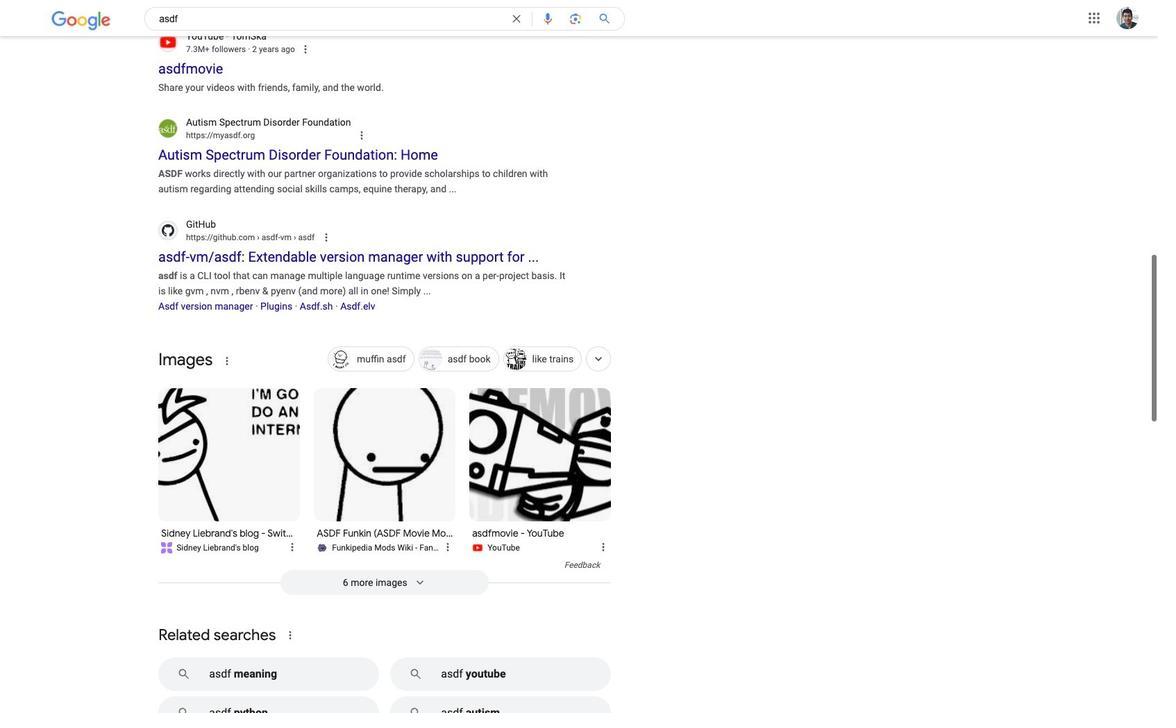 Task type: describe. For each thing, give the bounding box(es) containing it.
search by voice image
[[541, 12, 555, 26]]

asdf funkin (asdf movie mod) | funkipedia mods wiki | fandom image
[[314, 388, 456, 521]]

sidney liebrand's blog - switching to asdf version manager image
[[158, 388, 300, 521]]

search by image image
[[569, 12, 583, 26]]



Task type: vqa. For each thing, say whether or not it's contained in the screenshot.
1616 Guadalupe St main content at the left
no



Task type: locate. For each thing, give the bounding box(es) containing it.
None text field
[[255, 233, 315, 242]]

Search text field
[[159, 11, 501, 30]]

asdfmovie - youtube image
[[462, 381, 619, 528]]

google image
[[52, 11, 111, 31]]

None text field
[[186, 43, 295, 55], [186, 129, 255, 142], [186, 231, 315, 244], [186, 43, 295, 55], [186, 129, 255, 142], [186, 231, 315, 244]]

None search field
[[0, 0, 625, 33]]



